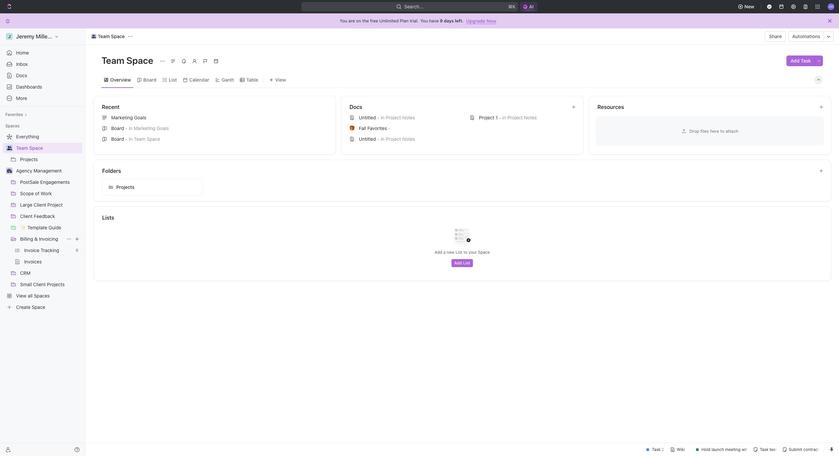 Task type: locate. For each thing, give the bounding box(es) containing it.
untitled • in project notes
[[359, 115, 415, 121], [359, 136, 415, 142]]

1 vertical spatial untitled • in project notes
[[359, 136, 415, 142]]

team space right user group image
[[98, 34, 125, 39]]

1 vertical spatial board
[[111, 126, 124, 131]]

0 horizontal spatial docs
[[16, 73, 27, 78]]

goals inside marketing goals link
[[134, 115, 146, 121]]

of
[[35, 191, 39, 197]]

add left a
[[435, 250, 442, 255]]

• up fall favorites •
[[377, 115, 379, 120]]

favorites down more at the left top of the page
[[5, 112, 23, 117]]

1 horizontal spatial spaces
[[34, 293, 50, 299]]

postsale
[[20, 180, 39, 185]]

2 untitled • in project notes from the top
[[359, 136, 415, 142]]

0 horizontal spatial favorites
[[5, 112, 23, 117]]

agency management
[[16, 168, 62, 174]]

miller's
[[36, 34, 54, 40]]

projects button
[[102, 179, 203, 196]]

• inside board • in team space
[[125, 137, 127, 142]]

favorites
[[5, 112, 23, 117], [367, 126, 387, 131]]

scope of work link
[[20, 189, 81, 199]]

1 horizontal spatial list
[[456, 250, 463, 255]]

view inside "link"
[[16, 293, 27, 299]]

view for view all spaces
[[16, 293, 27, 299]]

1 vertical spatial team space
[[102, 55, 155, 66]]

add list button
[[452, 260, 473, 268]]

client for large
[[34, 202, 46, 208]]

workspace
[[55, 34, 83, 40]]

invoice tracking link
[[24, 246, 73, 256]]

invoice tracking
[[24, 248, 59, 254]]

1 horizontal spatial goals
[[157, 126, 169, 131]]

2 horizontal spatial add
[[791, 58, 800, 64]]

view right the table
[[275, 77, 286, 83]]

1 vertical spatial goals
[[157, 126, 169, 131]]

1 horizontal spatial projects
[[47, 282, 65, 288]]

sidebar navigation
[[0, 28, 87, 457]]

to left your
[[464, 250, 467, 255]]

free
[[370, 18, 378, 23]]

spaces down favorites button
[[5, 124, 20, 129]]

table link
[[245, 75, 258, 85]]

2 horizontal spatial list
[[463, 261, 470, 266]]

list right new
[[456, 250, 463, 255]]

• right fall
[[388, 126, 390, 131]]

untitled up fall
[[359, 115, 376, 121]]

0 horizontal spatial list
[[169, 77, 177, 83]]

you left are
[[340, 18, 347, 23]]

1 vertical spatial docs
[[350, 104, 362, 110]]

folders
[[102, 168, 121, 174]]

board for board • in marketing goals
[[111, 126, 124, 131]]

project
[[386, 115, 401, 121], [479, 115, 494, 121], [508, 115, 523, 121], [386, 136, 401, 142], [47, 202, 63, 208]]

create space link
[[3, 303, 81, 313]]

• right 1
[[499, 115, 501, 120]]

0 vertical spatial untitled • in project notes
[[359, 115, 415, 121]]

drop
[[690, 128, 699, 134]]

billing & invoicing link
[[20, 234, 64, 245]]

you left have
[[420, 18, 428, 23]]

business time image
[[7, 169, 12, 173]]

in down board • in marketing goals on the left top of page
[[129, 136, 133, 142]]

view
[[275, 77, 286, 83], [16, 293, 27, 299]]

client feedback
[[20, 214, 55, 219]]

user group image
[[7, 146, 12, 150]]

board for board
[[143, 77, 156, 83]]

tree
[[3, 132, 82, 313]]

tree containing everything
[[3, 132, 82, 313]]

goals up board • in team space
[[157, 126, 169, 131]]

list right the board link
[[169, 77, 177, 83]]

fall
[[359, 126, 366, 131]]

0 vertical spatial untitled
[[359, 115, 376, 121]]

marketing
[[111, 115, 133, 121], [134, 126, 155, 131]]

0 horizontal spatial projects
[[20, 157, 38, 162]]

ai button
[[520, 2, 538, 11]]

untitled
[[359, 115, 376, 121], [359, 136, 376, 142]]

projects
[[20, 157, 38, 162], [116, 185, 134, 190], [47, 282, 65, 288]]

team space
[[98, 34, 125, 39], [102, 55, 155, 66], [16, 145, 43, 151]]

2 vertical spatial board
[[111, 136, 124, 142]]

team space down everything
[[16, 145, 43, 151]]

spaces inside view all spaces "link"
[[34, 293, 50, 299]]

space down board • in marketing goals on the left top of page
[[147, 136, 160, 142]]

home link
[[3, 48, 82, 58]]

2 vertical spatial team space
[[16, 145, 43, 151]]

2 horizontal spatial projects
[[116, 185, 134, 190]]

1 vertical spatial projects
[[116, 185, 134, 190]]

1 vertical spatial view
[[16, 293, 27, 299]]

board for board • in team space
[[111, 136, 124, 142]]

projects down folders
[[116, 185, 134, 190]]

spaces down small client projects
[[34, 293, 50, 299]]

1 horizontal spatial docs
[[350, 104, 362, 110]]

• inside board • in marketing goals
[[125, 126, 127, 131]]

marketing up board • in team space
[[134, 126, 155, 131]]

0 vertical spatial view
[[275, 77, 286, 83]]

projects up the agency
[[20, 157, 38, 162]]

home
[[16, 50, 29, 56]]

team space inside sidebar navigation
[[16, 145, 43, 151]]

1
[[496, 115, 498, 121]]

client down large
[[20, 214, 33, 219]]

0 vertical spatial docs
[[16, 73, 27, 78]]

jeremy miller's workspace
[[16, 34, 83, 40]]

1 vertical spatial team space link
[[16, 143, 81, 154]]

search...
[[404, 4, 423, 9]]

create
[[16, 305, 30, 311]]

billing & invoicing
[[20, 237, 58, 242]]

board • in team space
[[111, 136, 160, 142]]

0 vertical spatial goals
[[134, 115, 146, 121]]

in down fall favorites •
[[381, 136, 385, 142]]

overview link
[[109, 75, 131, 85]]

small client projects
[[20, 282, 65, 288]]

0 vertical spatial team space
[[98, 34, 125, 39]]

view inside button
[[275, 77, 286, 83]]

0 horizontal spatial add
[[435, 250, 442, 255]]

1 horizontal spatial view
[[275, 77, 286, 83]]

project left 1
[[479, 115, 494, 121]]

untitled down fall
[[359, 136, 376, 142]]

favorites inside favorites button
[[5, 112, 23, 117]]

create space
[[16, 305, 45, 311]]

1 horizontal spatial you
[[420, 18, 428, 23]]

goals up board • in marketing goals on the left top of page
[[134, 115, 146, 121]]

attach
[[726, 128, 739, 134]]

0 horizontal spatial goals
[[134, 115, 146, 121]]

projects down the crm link
[[47, 282, 65, 288]]

lists button
[[102, 214, 823, 222]]

1 horizontal spatial add
[[454, 261, 462, 266]]

2 untitled from the top
[[359, 136, 376, 142]]

• down board • in marketing goals on the left top of page
[[125, 137, 127, 142]]

0 vertical spatial client
[[34, 202, 46, 208]]

add for add a new list to your space
[[435, 250, 442, 255]]

trial.
[[410, 18, 419, 23]]

on
[[356, 18, 361, 23]]

1 you from the left
[[340, 18, 347, 23]]

to right here on the right top of the page
[[720, 128, 725, 134]]

list
[[169, 77, 177, 83], [456, 250, 463, 255], [463, 261, 470, 266]]

1 vertical spatial to
[[464, 250, 467, 255]]

team space up overview
[[102, 55, 155, 66]]

0 vertical spatial favorites
[[5, 112, 23, 117]]

0 vertical spatial projects
[[20, 157, 38, 162]]

gantt
[[222, 77, 234, 83]]

0 horizontal spatial you
[[340, 18, 347, 23]]

2 vertical spatial list
[[463, 261, 470, 266]]

0 horizontal spatial to
[[464, 250, 467, 255]]

1 vertical spatial spaces
[[34, 293, 50, 299]]

space
[[111, 34, 125, 39], [126, 55, 153, 66], [147, 136, 160, 142], [29, 145, 43, 151], [478, 250, 490, 255], [32, 305, 45, 311]]

2 vertical spatial add
[[454, 261, 462, 266]]

jeremy miller's workspace, , element
[[6, 33, 13, 40]]

view left all
[[16, 293, 27, 299]]

•
[[377, 115, 379, 120], [499, 115, 501, 120], [125, 126, 127, 131], [388, 126, 390, 131], [125, 137, 127, 142], [377, 137, 379, 142]]

view for view
[[275, 77, 286, 83]]

docs
[[16, 73, 27, 78], [350, 104, 362, 110]]

1 vertical spatial marketing
[[134, 126, 155, 131]]

0 vertical spatial team space link
[[89, 32, 126, 41]]

• inside project 1 • in project notes
[[499, 115, 501, 120]]

0 horizontal spatial view
[[16, 293, 27, 299]]

project up fall favorites •
[[386, 115, 401, 121]]

no lists icon. image
[[449, 223, 476, 250]]

drop files here to attach
[[690, 128, 739, 134]]

list down add a new list to your space
[[463, 261, 470, 266]]

small client projects link
[[20, 280, 81, 290]]

docs up 🎁
[[350, 104, 362, 110]]

folders button
[[102, 167, 814, 175]]

0 horizontal spatial spaces
[[5, 124, 20, 129]]

• down marketing goals
[[125, 126, 127, 131]]

1 horizontal spatial team space link
[[89, 32, 126, 41]]

docs down inbox
[[16, 73, 27, 78]]

marketing down recent
[[111, 115, 133, 121]]

team down board • in marketing goals on the left top of page
[[134, 136, 145, 142]]

2 vertical spatial client
[[33, 282, 46, 288]]

plan
[[400, 18, 409, 23]]

to
[[720, 128, 725, 134], [464, 250, 467, 255]]

1 untitled from the top
[[359, 115, 376, 121]]

client up view all spaces "link"
[[33, 282, 46, 288]]

calendar
[[189, 77, 209, 83]]

0 vertical spatial add
[[791, 58, 800, 64]]

team right user group image
[[98, 34, 110, 39]]

user group image
[[92, 35, 96, 38]]

0 horizontal spatial marketing
[[111, 115, 133, 121]]

everything
[[16, 134, 39, 140]]

add left task
[[791, 58, 800, 64]]

1 vertical spatial add
[[435, 250, 442, 255]]

add list
[[454, 261, 470, 266]]

1 horizontal spatial favorites
[[367, 126, 387, 131]]

add task
[[791, 58, 811, 64]]

resources button
[[597, 103, 814, 111]]

1 vertical spatial untitled
[[359, 136, 376, 142]]

untitled • in project notes down fall favorites •
[[359, 136, 415, 142]]

scope
[[20, 191, 34, 197]]

0 horizontal spatial team space link
[[16, 143, 81, 154]]

favorites right fall
[[367, 126, 387, 131]]

team down everything
[[16, 145, 28, 151]]

you
[[340, 18, 347, 23], [420, 18, 428, 23]]

team
[[98, 34, 110, 39], [102, 55, 124, 66], [134, 136, 145, 142], [16, 145, 28, 151]]

client up client feedback
[[34, 202, 46, 208]]

unlimited
[[379, 18, 399, 23]]

dashboards link
[[3, 82, 82, 92]]

add
[[791, 58, 800, 64], [435, 250, 442, 255], [454, 261, 462, 266]]

🎁
[[350, 126, 355, 131]]

0 vertical spatial to
[[720, 128, 725, 134]]

client
[[34, 202, 46, 208], [20, 214, 33, 219], [33, 282, 46, 288]]

team space link
[[89, 32, 126, 41], [16, 143, 81, 154]]

✨ template guide link
[[20, 223, 81, 234]]

0 vertical spatial board
[[143, 77, 156, 83]]

now
[[487, 18, 496, 24]]

untitled • in project notes up fall favorites •
[[359, 115, 415, 121]]

add down add a new list to your space
[[454, 261, 462, 266]]

project down scope of work link
[[47, 202, 63, 208]]



Task type: vqa. For each thing, say whether or not it's contained in the screenshot.
accordingly.
no



Task type: describe. For each thing, give the bounding box(es) containing it.
in down marketing goals
[[129, 126, 133, 131]]

0 vertical spatial spaces
[[5, 124, 20, 129]]

view button
[[267, 72, 288, 88]]

space down view all spaces "link"
[[32, 305, 45, 311]]

files
[[701, 128, 709, 134]]

view all spaces link
[[3, 291, 81, 302]]

upgrade
[[466, 18, 485, 24]]

scope of work
[[20, 191, 52, 197]]

1 horizontal spatial marketing
[[134, 126, 155, 131]]

share button
[[765, 31, 786, 42]]

client feedback link
[[20, 211, 81, 222]]

work
[[41, 191, 52, 197]]

tree inside sidebar navigation
[[3, 132, 82, 313]]

list link
[[168, 75, 177, 85]]

add for add list
[[454, 261, 462, 266]]

add task button
[[787, 56, 815, 66]]

0 vertical spatial list
[[169, 77, 177, 83]]

all
[[28, 293, 33, 299]]

board • in marketing goals
[[111, 126, 169, 131]]

lists
[[102, 215, 114, 221]]

a
[[443, 250, 446, 255]]

docs inside 'docs' link
[[16, 73, 27, 78]]

automations
[[792, 34, 820, 39]]

jeremy
[[16, 34, 34, 40]]

new
[[745, 4, 754, 9]]

new
[[447, 250, 455, 255]]

crm
[[20, 271, 30, 276]]

favorites button
[[3, 111, 30, 119]]

overview
[[110, 77, 131, 83]]

guide
[[49, 225, 61, 231]]

task
[[801, 58, 811, 64]]

docs link
[[3, 70, 82, 81]]

the
[[362, 18, 369, 23]]

agency
[[16, 168, 32, 174]]

in right 1
[[503, 115, 506, 121]]

invoice
[[24, 248, 39, 254]]

space right user group image
[[111, 34, 125, 39]]

projects inside button
[[116, 185, 134, 190]]

1 vertical spatial client
[[20, 214, 33, 219]]

team up overview link
[[102, 55, 124, 66]]

2 you from the left
[[420, 18, 428, 23]]

table
[[246, 77, 258, 83]]

space down the everything link
[[29, 145, 43, 151]]

in up fall favorites •
[[381, 115, 385, 121]]

add a new list to your space
[[435, 250, 490, 255]]

1 horizontal spatial to
[[720, 128, 725, 134]]

jm
[[829, 4, 834, 8]]

resources
[[598, 104, 624, 110]]

1 vertical spatial list
[[456, 250, 463, 255]]

marketing goals link
[[99, 113, 333, 123]]

more button
[[3, 93, 82, 104]]

have
[[429, 18, 439, 23]]

template
[[27, 225, 47, 231]]

project inside large client project link
[[47, 202, 63, 208]]

invoices link
[[24, 257, 81, 268]]

✨ template guide
[[20, 225, 61, 231]]

postsale engagements link
[[20, 177, 81, 188]]

dashboards
[[16, 84, 42, 90]]

• down fall favorites •
[[377, 137, 379, 142]]

crm link
[[20, 268, 81, 279]]

project down fall favorites •
[[386, 136, 401, 142]]

here
[[710, 128, 719, 134]]

management
[[34, 168, 62, 174]]

engagements
[[40, 180, 70, 185]]

client for small
[[33, 282, 46, 288]]

more
[[16, 95, 27, 101]]

view button
[[267, 75, 288, 85]]

0 vertical spatial marketing
[[111, 115, 133, 121]]

inbox link
[[3, 59, 82, 70]]

days
[[444, 18, 454, 23]]

add for add task
[[791, 58, 800, 64]]

view all spaces
[[16, 293, 50, 299]]

1 vertical spatial favorites
[[367, 126, 387, 131]]

recent
[[102, 104, 120, 110]]

feedback
[[34, 214, 55, 219]]

large client project
[[20, 202, 63, 208]]

new button
[[735, 1, 758, 12]]

billing
[[20, 237, 33, 242]]

space right your
[[478, 250, 490, 255]]

project right 1
[[508, 115, 523, 121]]

small
[[20, 282, 32, 288]]

calendar link
[[188, 75, 209, 85]]

9
[[440, 18, 443, 23]]

• inside fall favorites •
[[388, 126, 390, 131]]

1 untitled • in project notes from the top
[[359, 115, 415, 121]]

fall favorites •
[[359, 126, 390, 131]]

ai
[[529, 4, 534, 9]]

space up the board link
[[126, 55, 153, 66]]

tracking
[[41, 248, 59, 254]]

upgrade now link
[[466, 18, 496, 24]]

project 1 • in project notes
[[479, 115, 537, 121]]

marketing goals
[[111, 115, 146, 121]]

6
[[76, 248, 78, 253]]

list inside button
[[463, 261, 470, 266]]

j
[[8, 34, 11, 39]]

you are on the free unlimited plan trial. you have 9 days left. upgrade now
[[340, 18, 496, 24]]

&
[[34, 237, 38, 242]]

are
[[349, 18, 355, 23]]

2 vertical spatial projects
[[47, 282, 65, 288]]

⌘k
[[508, 4, 516, 9]]

postsale engagements
[[20, 180, 70, 185]]

gantt link
[[220, 75, 234, 85]]

team inside tree
[[16, 145, 28, 151]]

everything link
[[3, 132, 81, 142]]



